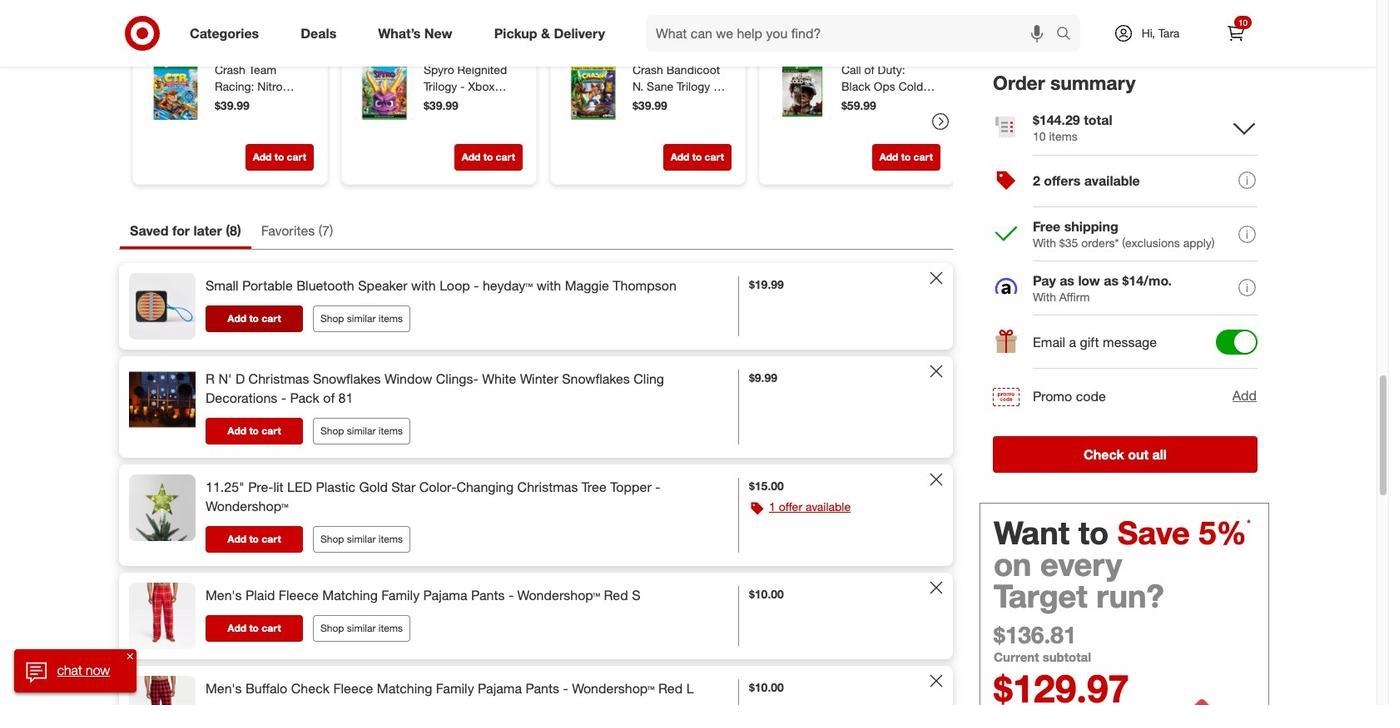 Task type: locate. For each thing, give the bounding box(es) containing it.
1 vertical spatial of
[[323, 390, 335, 406]]

affirm image
[[993, 275, 1020, 302], [995, 278, 1017, 294]]

0 horizontal spatial pants
[[471, 587, 505, 604]]

one down sane
[[663, 95, 684, 110]]

chat now dialog
[[14, 649, 137, 693]]

one
[[424, 95, 445, 110], [663, 95, 684, 110], [215, 112, 237, 126]]

$144.29 total 10 items
[[1033, 111, 1113, 143]]

3 shop similar items from the top
[[320, 533, 403, 545]]

items for small portable bluetooth speaker with loop - heyday™ with maggie thompson
[[379, 312, 403, 325]]

$39.99 for n.
[[633, 98, 667, 112]]

1 $10.00 from the top
[[749, 587, 784, 601]]

0 horizontal spatial available
[[806, 500, 851, 514]]

1 shop similar items button from the top
[[313, 306, 410, 332]]

1 offer available button
[[769, 499, 851, 515]]

add to cart inside small portable bluetooth speaker with loop - heyday™ with maggie thompson list item
[[228, 313, 281, 325]]

as
[[1060, 272, 1075, 289], [1104, 272, 1119, 289]]

&
[[541, 25, 550, 41]]

with inside the free shipping with $35 orders* (exclusions apply)
[[1033, 235, 1056, 250]]

4 shop from the top
[[320, 622, 344, 634]]

1 horizontal spatial snowflakes
[[562, 371, 630, 387]]

to down decorations
[[249, 425, 259, 437]]

christmas up pack
[[249, 371, 309, 387]]

of inside r n' d christmas snowflakes window clings- white winter snowflakes cling decorations - pack of 81
[[323, 390, 335, 406]]

snowflakes up 81
[[313, 371, 381, 387]]

$10.00 inside 'men's plaid fleece matching family pajama pants - wondershop™ red s' list item
[[749, 587, 784, 601]]

0 vertical spatial 10
[[1239, 17, 1248, 27]]

1 vertical spatial $10.00
[[749, 680, 784, 694]]

to down plaid
[[249, 622, 259, 634]]

1 as from the left
[[1060, 272, 1075, 289]]

add to cart down portable
[[228, 313, 281, 325]]

1 horizontal spatial pajama
[[478, 680, 522, 697]]

0 vertical spatial available
[[1084, 173, 1140, 189]]

1 horizontal spatial 10
[[1239, 17, 1248, 27]]

save
[[1118, 513, 1190, 552]]

similar down gold
[[347, 533, 376, 545]]

shop similar items down gold
[[320, 533, 403, 545]]

shop similar items down 81
[[320, 425, 403, 437]]

1 horizontal spatial one
[[424, 95, 445, 110]]

1 horizontal spatial fleece
[[333, 680, 373, 697]]

to inside '$59.99 add to cart'
[[901, 150, 911, 163]]

to down pre-
[[249, 533, 259, 545]]

items
[[1049, 129, 1078, 143], [379, 312, 403, 325], [379, 425, 403, 437], [379, 533, 403, 545], [379, 622, 403, 634]]

check right buffalo
[[291, 680, 330, 697]]

shop similar items for with
[[320, 312, 403, 325]]

items inside small portable bluetooth speaker with loop - heyday™ with maggie thompson list item
[[379, 312, 403, 325]]

1 horizontal spatial $39.99 add to cart
[[424, 98, 515, 163]]

1 vertical spatial matching
[[377, 680, 432, 697]]

0 vertical spatial family
[[381, 587, 420, 604]]

10
[[1239, 17, 1248, 27], [1033, 129, 1046, 143]]

0 horizontal spatial family
[[381, 587, 420, 604]]

11.25" pre-lit led plastic gold star color-changing christmas tree topper - wondershop™
[[206, 479, 661, 515]]

promo
[[1033, 388, 1072, 404]]

fueled
[[215, 95, 250, 110]]

4 similar from the top
[[347, 622, 376, 634]]

1 men's from the top
[[206, 587, 242, 604]]

plastic
[[316, 479, 356, 496]]

matching inside list item
[[322, 587, 378, 604]]

0 vertical spatial pajama
[[423, 587, 467, 604]]

1 vertical spatial fleece
[[333, 680, 373, 697]]

shop for led
[[320, 533, 344, 545]]

spyro reignited trilogy - xbox one image
[[355, 61, 414, 120], [355, 61, 414, 120]]

total
[[1084, 111, 1113, 128]]

add to cart button
[[245, 144, 314, 170], [454, 144, 523, 170], [663, 144, 732, 170], [872, 144, 941, 170], [206, 306, 303, 333], [206, 418, 303, 445], [206, 526, 303, 553], [206, 615, 303, 642]]

similar inside r n' d christmas snowflakes window clings- white winter snowflakes cling decorations - pack of 81 list item
[[347, 425, 376, 437]]

shop similar items button for family
[[313, 615, 410, 642]]

call of duty: black ops cold war - xbox one/series x image
[[773, 61, 832, 120], [773, 61, 832, 120]]

2 $10.00 from the top
[[749, 680, 784, 694]]

add to cart button down crash bandicoot n. sane trilogy - xbox one link
[[663, 144, 732, 170]]

cart down lit
[[262, 533, 281, 545]]

men's left plaid
[[206, 587, 242, 604]]

cling
[[634, 371, 664, 387]]

one inside crash bandicoot n. sane trilogy - xbox one
[[663, 95, 684, 110]]

add to cart button inside r n' d christmas snowflakes window clings- white winter snowflakes cling decorations - pack of 81 list item
[[206, 418, 303, 445]]

2 crash from the left
[[633, 62, 663, 76]]

add to cart
[[228, 313, 281, 325], [228, 425, 281, 437], [228, 533, 281, 545], [228, 622, 281, 634]]

one down spyro
[[424, 95, 445, 110]]

shop similar items down men's plaid fleece matching family pajama pants - wondershop™ red s link at the left bottom of the page
[[320, 622, 403, 634]]

shop similar items button down speaker
[[313, 306, 410, 332]]

crash inside the crash team racing: nitro fueled - xbox one
[[215, 62, 245, 76]]

$39.99 add to cart down reignited
[[424, 98, 515, 163]]

cart down decorations
[[262, 425, 281, 437]]

2 men's from the top
[[206, 680, 242, 697]]

add to cart inside 11.25" pre-lit led plastic gold star color-changing christmas tree topper - wondershop™ list item
[[228, 533, 281, 545]]

crash for racing:
[[215, 62, 245, 76]]

cart down plaid
[[262, 622, 281, 634]]

items down star
[[379, 533, 403, 545]]

fleece
[[279, 587, 319, 604], [333, 680, 373, 697]]

3 add to cart from the top
[[228, 533, 281, 545]]

xbox inside call of duty: black ops cold war - xbox one/series x
[[873, 95, 900, 110]]

- inside "list item"
[[563, 680, 568, 697]]

red left s
[[604, 587, 628, 604]]

browsing
[[298, 13, 367, 32]]

x
[[903, 112, 910, 126]]

2 shop similar items button from the top
[[313, 418, 410, 445]]

christmas left the tree
[[517, 479, 578, 496]]

2 horizontal spatial $39.99
[[633, 98, 667, 112]]

now
[[86, 662, 110, 679]]

xbox down "ops"
[[873, 95, 900, 110]]

subtotal
[[1043, 649, 1091, 665]]

add inside button
[[1232, 387, 1257, 404]]

$19.99
[[749, 278, 784, 292]]

xbox down reignited
[[468, 79, 495, 93]]

trilogy down spyro
[[424, 79, 457, 93]]

2 as from the left
[[1104, 272, 1119, 289]]

1 horizontal spatial $39.99
[[424, 98, 459, 112]]

$39.99 add to cart down sane
[[633, 98, 724, 163]]

0 vertical spatial fleece
[[279, 587, 319, 604]]

1 vertical spatial available
[[806, 500, 851, 514]]

winter
[[520, 371, 558, 387]]

wondershop™ left s
[[517, 587, 600, 604]]

add to cart down pre-
[[228, 533, 281, 545]]

1 trilogy from the left
[[424, 79, 457, 93]]

2 $39.99 add to cart from the left
[[424, 98, 515, 163]]

0 horizontal spatial $39.99
[[215, 98, 250, 112]]

1 shop from the top
[[320, 312, 344, 325]]

0 horizontal spatial one
[[215, 112, 237, 126]]

10 right tara
[[1239, 17, 1248, 27]]

crash team racing: nitro fueled - xbox one
[[215, 62, 288, 126]]

your
[[207, 13, 241, 32]]

(
[[226, 222, 230, 239], [319, 222, 322, 239]]

one for crash bandicoot n. sane trilogy - xbox one
[[663, 95, 684, 110]]

similar
[[347, 312, 376, 325], [347, 425, 376, 437], [347, 533, 376, 545], [347, 622, 376, 634]]

items inside "$144.29 total 10 items"
[[1049, 129, 1078, 143]]

xbox inside the crash team racing: nitro fueled - xbox one
[[261, 95, 288, 110]]

3 similar from the top
[[347, 533, 376, 545]]

$39.99 add to cart for xbox
[[424, 98, 515, 163]]

1 with from the top
[[1033, 235, 1056, 250]]

1 crash from the left
[[215, 62, 245, 76]]

to left save
[[1078, 513, 1109, 552]]

men's plaid fleece matching family pajama pants - wondershop™ red s link
[[206, 586, 641, 605]]

with left loop
[[411, 278, 436, 294]]

$39.99 add to cart for fueled
[[215, 98, 306, 163]]

crash bandicoot n. sane trilogy - xbox one
[[633, 62, 720, 110]]

1 horizontal spatial family
[[436, 680, 474, 697]]

4 add to cart from the top
[[228, 622, 281, 634]]

shop similar items inside small portable bluetooth speaker with loop - heyday™ with maggie thompson list item
[[320, 312, 403, 325]]

1 with from the left
[[411, 278, 436, 294]]

-
[[460, 79, 465, 93], [713, 79, 718, 93], [253, 95, 258, 110], [865, 95, 870, 110], [474, 278, 479, 294], [281, 390, 286, 406], [655, 479, 661, 496], [509, 587, 514, 604], [563, 680, 568, 697]]

items inside r n' d christmas snowflakes window clings- white winter snowflakes cling decorations - pack of 81 list item
[[379, 425, 403, 437]]

christmas
[[249, 371, 309, 387], [517, 479, 578, 496]]

wondershop™ down pre-
[[206, 498, 288, 515]]

with down the free
[[1033, 235, 1056, 250]]

*
[[1247, 517, 1251, 529]]

heyday™
[[483, 278, 533, 294]]

pajama inside "list item"
[[478, 680, 522, 697]]

0 horizontal spatial fleece
[[279, 587, 319, 604]]

red left l
[[659, 680, 683, 697]]

cart inside r n' d christmas snowflakes window clings- white winter snowflakes cling decorations - pack of 81 list item
[[262, 425, 281, 437]]

family inside the men's buffalo check fleece matching family pajama pants - wondershop™ red l link
[[436, 680, 474, 697]]

1 $39.99 add to cart from the left
[[215, 98, 306, 163]]

$39.99 add to cart down nitro
[[215, 98, 306, 163]]

with down the pay
[[1033, 289, 1056, 304]]

1 horizontal spatial as
[[1104, 272, 1119, 289]]

0 vertical spatial of
[[864, 62, 875, 76]]

$59.99 add to cart
[[842, 98, 933, 163]]

0 horizontal spatial crash
[[215, 62, 245, 76]]

shop
[[320, 312, 344, 325], [320, 425, 344, 437], [320, 533, 344, 545], [320, 622, 344, 634]]

3 $39.99 add to cart from the left
[[633, 98, 724, 163]]

men's inside list item
[[206, 587, 242, 604]]

shop similar items button down 81
[[313, 418, 410, 445]]

shop inside small portable bluetooth speaker with loop - heyday™ with maggie thompson list item
[[320, 312, 344, 325]]

to down x
[[901, 150, 911, 163]]

shop similar items inside r n' d christmas snowflakes window clings- white winter snowflakes cling decorations - pack of 81 list item
[[320, 425, 403, 437]]

0 vertical spatial pants
[[471, 587, 505, 604]]

available for 2 offers available
[[1084, 173, 1140, 189]]

0 horizontal spatial christmas
[[249, 371, 309, 387]]

) right later
[[237, 222, 241, 239]]

similar down speaker
[[347, 312, 376, 325]]

0 horizontal spatial )
[[237, 222, 241, 239]]

shop similar items inside 'men's plaid fleece matching family pajama pants - wondershop™ red s' list item
[[320, 622, 403, 634]]

0 vertical spatial with
[[1033, 235, 1056, 250]]

1 vertical spatial men's
[[206, 680, 242, 697]]

pajama
[[423, 587, 467, 604], [478, 680, 522, 697]]

add to cart inside 'men's plaid fleece matching family pajama pants - wondershop™ red s' list item
[[228, 622, 281, 634]]

crash team racing: nitro fueled - xbox one image
[[147, 61, 205, 120], [147, 61, 205, 120]]

4 shop similar items from the top
[[320, 622, 403, 634]]

crash bandicoot n. sane trilogy - xbox one image
[[564, 61, 623, 120], [564, 61, 623, 120]]

topper
[[610, 479, 652, 496]]

similar for with
[[347, 312, 376, 325]]

0 horizontal spatial (
[[226, 222, 230, 239]]

shop similar items button
[[313, 306, 410, 332], [313, 418, 410, 445], [313, 526, 410, 553], [313, 615, 410, 642]]

available
[[1084, 173, 1140, 189], [806, 500, 851, 514]]

$144.29
[[1033, 111, 1080, 128]]

1 horizontal spatial available
[[1084, 173, 1140, 189]]

similar inside 'men's plaid fleece matching family pajama pants - wondershop™ red s' list item
[[347, 622, 376, 634]]

men's inside "list item"
[[206, 680, 242, 697]]

3 $39.99 from the left
[[633, 98, 667, 112]]

1 horizontal spatial trilogy
[[677, 79, 710, 93]]

$39.99 down sane
[[633, 98, 667, 112]]

11.25"
[[206, 479, 245, 496]]

0 vertical spatial christmas
[[249, 371, 309, 387]]

1 vertical spatial christmas
[[517, 479, 578, 496]]

0 horizontal spatial with
[[411, 278, 436, 294]]

1 ) from the left
[[237, 222, 241, 239]]

similar inside small portable bluetooth speaker with loop - heyday™ with maggie thompson list item
[[347, 312, 376, 325]]

1 horizontal spatial of
[[864, 62, 875, 76]]

2 with from the top
[[1033, 289, 1056, 304]]

add to cart button down portable
[[206, 306, 303, 333]]

shop similar items button down men's plaid fleece matching family pajama pants - wondershop™ red s link at the left bottom of the page
[[313, 615, 410, 642]]

trilogy inside crash bandicoot n. sane trilogy - xbox one
[[677, 79, 710, 93]]

0 vertical spatial check
[[1084, 446, 1124, 463]]

0 vertical spatial men's
[[206, 587, 242, 604]]

fleece inside men's plaid fleece matching family pajama pants - wondershop™ red s link
[[279, 587, 319, 604]]

0 vertical spatial $10.00
[[749, 587, 784, 601]]

xbox down nitro
[[261, 95, 288, 110]]

1 horizontal spatial (
[[319, 222, 322, 239]]

) right favorites at the left of page
[[330, 222, 333, 239]]

xbox down n.
[[633, 95, 659, 110]]

men's
[[206, 587, 242, 604], [206, 680, 242, 697]]

shop similar items inside 11.25" pre-lit led plastic gold star color-changing christmas tree topper - wondershop™ list item
[[320, 533, 403, 545]]

0 vertical spatial red
[[604, 587, 628, 604]]

items down men's plaid fleece matching family pajama pants - wondershop™ red s link at the left bottom of the page
[[379, 622, 403, 634]]

0 horizontal spatial of
[[323, 390, 335, 406]]

2 horizontal spatial one
[[663, 95, 684, 110]]

cold
[[899, 79, 923, 93]]

loop
[[440, 278, 470, 294]]

2 similar from the top
[[347, 425, 376, 437]]

1 $39.99 from the left
[[215, 98, 250, 112]]

1 vertical spatial red
[[659, 680, 683, 697]]

1 vertical spatial with
[[1033, 289, 1056, 304]]

similar inside 11.25" pre-lit led plastic gold star color-changing christmas tree topper - wondershop™ list item
[[347, 533, 376, 545]]

2 ( from the left
[[319, 222, 322, 239]]

buffalo
[[245, 680, 287, 697]]

one inside the crash team racing: nitro fueled - xbox one
[[215, 112, 237, 126]]

check left out in the right bottom of the page
[[1084, 446, 1124, 463]]

out
[[1128, 446, 1149, 463]]

men's for men's plaid fleece matching family pajama pants - wondershop™ red s
[[206, 587, 242, 604]]

1 horizontal spatial )
[[330, 222, 333, 239]]

1 vertical spatial pajama
[[478, 680, 522, 697]]

1 horizontal spatial christmas
[[517, 479, 578, 496]]

shop similar items button down gold
[[313, 526, 410, 553]]

shop similar items down speaker
[[320, 312, 403, 325]]

family inside men's plaid fleece matching family pajama pants - wondershop™ red s link
[[381, 587, 420, 604]]

0 horizontal spatial snowflakes
[[313, 371, 381, 387]]

$10.00 for 'men's plaid fleece matching family pajama pants - wondershop™ red s' list item
[[749, 587, 784, 601]]

1 horizontal spatial on
[[994, 545, 1032, 583]]

items inside 'men's plaid fleece matching family pajama pants - wondershop™ red s' list item
[[379, 622, 403, 634]]

items down speaker
[[379, 312, 403, 325]]

1 horizontal spatial pants
[[526, 680, 559, 697]]

on
[[184, 13, 203, 32], [994, 545, 1032, 583]]

of right call
[[864, 62, 875, 76]]

0 horizontal spatial as
[[1060, 272, 1075, 289]]

to inside 'men's plaid fleece matching family pajama pants - wondershop™ red s' list item
[[249, 622, 259, 634]]

( right later
[[226, 222, 230, 239]]

2 shop from the top
[[320, 425, 344, 437]]

on every target run?
[[994, 545, 1164, 615]]

available inside 11.25" pre-lit led plastic gold star color-changing christmas tree topper - wondershop™ list item
[[806, 500, 851, 514]]

small portable bluetooth speaker with loop - heyday&#8482; with maggie thompson image
[[129, 273, 196, 340]]

cart down crash team racing: nitro fueled - xbox one link
[[287, 150, 306, 163]]

2 add to cart from the top
[[228, 425, 281, 437]]

crash team racing: nitro fueled - xbox one link
[[215, 61, 310, 126]]

free
[[1033, 218, 1061, 235]]

available right offers
[[1084, 173, 1140, 189]]

with left maggie
[[537, 278, 561, 294]]

0 vertical spatial matching
[[322, 587, 378, 604]]

check out all
[[1084, 446, 1167, 463]]

wondershop™ inside 11.25" pre-lit led plastic gold star color-changing christmas tree topper - wondershop™
[[206, 498, 288, 515]]

add to cart button down plaid
[[206, 615, 303, 642]]

speaker
[[358, 278, 408, 294]]

3 shop from the top
[[320, 533, 344, 545]]

one down fueled
[[215, 112, 237, 126]]

crash up n.
[[633, 62, 663, 76]]

similar down 81
[[347, 425, 376, 437]]

men's left buffalo
[[206, 680, 242, 697]]

shop inside r n' d christmas snowflakes window clings- white winter snowflakes cling decorations - pack of 81 list item
[[320, 425, 344, 437]]

available right offer
[[806, 500, 851, 514]]

10 down $144.29
[[1033, 129, 1046, 143]]

1 horizontal spatial with
[[537, 278, 561, 294]]

similar down men's plaid fleece matching family pajama pants - wondershop™ red s link at the left bottom of the page
[[347, 622, 376, 634]]

1 vertical spatial check
[[291, 680, 330, 697]]

as right low
[[1104, 272, 1119, 289]]

1 vertical spatial family
[[436, 680, 474, 697]]

0 horizontal spatial red
[[604, 587, 628, 604]]

$10.00
[[749, 587, 784, 601], [749, 680, 784, 694]]

What can we help you find? suggestions appear below search field
[[646, 15, 1060, 52]]

1 horizontal spatial crash
[[633, 62, 663, 76]]

on left every
[[994, 545, 1032, 583]]

of left 81
[[323, 390, 335, 406]]

trilogy down bandicoot
[[677, 79, 710, 93]]

call of duty: black ops cold war - xbox one/series x
[[842, 62, 923, 126]]

as up affirm
[[1060, 272, 1075, 289]]

1 snowflakes from the left
[[313, 371, 381, 387]]

to
[[274, 150, 284, 163], [483, 150, 493, 163], [692, 150, 702, 163], [901, 150, 911, 163], [249, 313, 259, 325], [249, 425, 259, 437], [1078, 513, 1109, 552], [249, 533, 259, 545], [249, 622, 259, 634]]

$10.00 for men's buffalo check fleece matching family pajama pants - wondershop™ red l "list item"
[[749, 680, 784, 694]]

items for 11.25" pre-lit led plastic gold star color-changing christmas tree topper - wondershop™
[[379, 533, 403, 545]]

0 horizontal spatial 10
[[1033, 129, 1046, 143]]

2 horizontal spatial $39.99 add to cart
[[633, 98, 724, 163]]

10 inside "$144.29 total 10 items"
[[1033, 129, 1046, 143]]

search button
[[1049, 15, 1089, 55]]

1 horizontal spatial check
[[1084, 446, 1124, 463]]

wondershop™
[[206, 498, 288, 515], [517, 587, 600, 604], [572, 680, 655, 697]]

$39.99 down racing:
[[215, 98, 250, 112]]

to inside r n' d christmas snowflakes window clings- white winter snowflakes cling decorations - pack of 81 list item
[[249, 425, 259, 437]]

add to cart down decorations
[[228, 425, 281, 437]]

0 horizontal spatial pajama
[[423, 587, 467, 604]]

add inside 'men's plaid fleece matching family pajama pants - wondershop™ red s' list item
[[228, 622, 246, 634]]

men's buffalo check fleece matching family pajama pants - wondershop™ red l
[[206, 680, 694, 697]]

on left the your on the left top of page
[[184, 13, 203, 32]]

of inside call of duty: black ops cold war - xbox one/series x
[[864, 62, 875, 76]]

add
[[253, 150, 272, 163], [462, 150, 481, 163], [671, 150, 690, 163], [880, 150, 898, 163], [228, 313, 246, 325], [1232, 387, 1257, 404], [228, 425, 246, 437], [228, 533, 246, 545], [228, 622, 246, 634]]

add to cart inside r n' d christmas snowflakes window clings- white winter snowflakes cling decorations - pack of 81 list item
[[228, 425, 281, 437]]

2 shop similar items from the top
[[320, 425, 403, 437]]

crash inside crash bandicoot n. sane trilogy - xbox one
[[633, 62, 663, 76]]

1 shop similar items from the top
[[320, 312, 403, 325]]

2 vertical spatial wondershop™
[[572, 680, 655, 697]]

add to cart down plaid
[[228, 622, 281, 634]]

cart inside 'men's plaid fleece matching family pajama pants - wondershop™ red s' list item
[[262, 622, 281, 634]]

pants
[[471, 587, 505, 604], [526, 680, 559, 697]]

1 vertical spatial pants
[[526, 680, 559, 697]]

$39.99 down spyro
[[424, 98, 459, 112]]

add to cart for n'
[[228, 425, 281, 437]]

add to cart button down decorations
[[206, 418, 303, 445]]

3 shop similar items button from the top
[[313, 526, 410, 553]]

add to cart for plaid
[[228, 622, 281, 634]]

1 vertical spatial 10
[[1033, 129, 1046, 143]]

0 horizontal spatial trilogy
[[424, 79, 457, 93]]

wondershop™ inside "list item"
[[572, 680, 655, 697]]

2 snowflakes from the left
[[562, 371, 630, 387]]

check
[[1084, 446, 1124, 463], [291, 680, 330, 697]]

shop similar items for family
[[320, 622, 403, 634]]

shipping
[[1064, 218, 1118, 235]]

crash up racing:
[[215, 62, 245, 76]]

1 vertical spatial on
[[994, 545, 1032, 583]]

2 $39.99 from the left
[[424, 98, 459, 112]]

4 shop similar items button from the top
[[313, 615, 410, 642]]

items inside 11.25" pre-lit led plastic gold star color-changing christmas tree topper - wondershop™ list item
[[379, 533, 403, 545]]

wondershop™ left l
[[572, 680, 655, 697]]

bluetooth
[[296, 278, 354, 294]]

0 vertical spatial wondershop™
[[206, 498, 288, 515]]

email a gift message
[[1033, 334, 1157, 351]]

small
[[206, 278, 239, 294]]

chat
[[57, 662, 82, 679]]

0 horizontal spatial check
[[291, 680, 330, 697]]

1 add to cart from the top
[[228, 313, 281, 325]]

0 horizontal spatial $39.99 add to cart
[[215, 98, 306, 163]]

$10.00 inside men's buffalo check fleece matching family pajama pants - wondershop™ red l "list item"
[[749, 680, 784, 694]]

cart
[[287, 150, 306, 163], [496, 150, 515, 163], [705, 150, 724, 163], [914, 150, 933, 163], [262, 313, 281, 325], [262, 425, 281, 437], [262, 533, 281, 545], [262, 622, 281, 634]]

items for r n' d christmas snowflakes window clings- white winter snowflakes cling decorations - pack of 81
[[379, 425, 403, 437]]

2 trilogy from the left
[[677, 79, 710, 93]]

similar for plastic
[[347, 533, 376, 545]]

items down window
[[379, 425, 403, 437]]

( right favorites at the left of page
[[319, 222, 322, 239]]

shop similar items for snowflakes
[[320, 425, 403, 437]]

add to cart button inside 'men's plaid fleece matching family pajama pants - wondershop™ red s' list item
[[206, 615, 303, 642]]

cart inside 11.25" pre-lit led plastic gold star color-changing christmas tree topper - wondershop™ list item
[[262, 533, 281, 545]]

$35
[[1059, 235, 1078, 250]]

$14/mo.
[[1122, 272, 1172, 289]]

trilogy
[[424, 79, 457, 93], [677, 79, 710, 93]]

snowflakes left cling
[[562, 371, 630, 387]]

cart down portable
[[262, 313, 281, 325]]

1 similar from the top
[[347, 312, 376, 325]]

1 horizontal spatial red
[[659, 680, 683, 697]]

items down $144.29
[[1049, 129, 1078, 143]]

to down portable
[[249, 313, 259, 325]]

- inside crash bandicoot n. sane trilogy - xbox one
[[713, 79, 718, 93]]

shop for speaker
[[320, 312, 344, 325]]

0 horizontal spatial on
[[184, 13, 203, 32]]

l
[[686, 680, 694, 697]]

shop similar items button for plastic
[[313, 526, 410, 553]]

cart down the call of duty: black ops cold war - xbox one/series x link
[[914, 150, 933, 163]]

add to cart button down crash team racing: nitro fueled - xbox one link
[[245, 144, 314, 170]]



Task type: vqa. For each thing, say whether or not it's contained in the screenshot.
Reindeer
no



Task type: describe. For each thing, give the bounding box(es) containing it.
christmas inside r n' d christmas snowflakes window clings- white winter snowflakes cling decorations - pack of 81
[[249, 371, 309, 387]]

add to cart for portable
[[228, 313, 281, 325]]

2 ) from the left
[[330, 222, 333, 239]]

to down crash bandicoot n. sane trilogy - xbox one link
[[692, 150, 702, 163]]

check inside button
[[1084, 446, 1124, 463]]

pants inside list item
[[471, 587, 505, 604]]

one/series
[[842, 112, 900, 126]]

r n' d christmas snowflakes window clings- white winter snowflakes cling decorations - pack of 81
[[206, 371, 664, 406]]

pre-
[[248, 479, 273, 496]]

plaid
[[245, 587, 275, 604]]

add to cart button down x
[[872, 144, 941, 170]]

add to cart for pre-
[[228, 533, 281, 545]]

favorites
[[261, 222, 315, 239]]

on inside the "on every target run?"
[[994, 545, 1032, 583]]

white
[[482, 371, 516, 387]]

xbox inside spyro reignited trilogy - xbox one
[[468, 79, 495, 93]]

1
[[769, 500, 776, 514]]

hi, tara
[[1142, 26, 1180, 40]]

add inside 11.25" pre-lit led plastic gold star color-changing christmas tree topper - wondershop™ list item
[[228, 533, 246, 545]]

what's new
[[378, 25, 453, 41]]

✕
[[127, 651, 133, 661]]

r n' d christmas snowflakes window clings- white winter snowflakes cling decorations - pack of 81 link
[[206, 370, 728, 408]]

men's for men's buffalo check fleece matching family pajama pants - wondershop™ red l
[[206, 680, 242, 697]]

pay as low as $14/mo. with affirm
[[1033, 272, 1172, 304]]

email
[[1033, 334, 1066, 351]]

similar for snowflakes
[[347, 425, 376, 437]]

7
[[322, 222, 330, 239]]

81
[[338, 390, 353, 406]]

cart inside '$59.99 add to cart'
[[914, 150, 933, 163]]

duty:
[[878, 62, 905, 76]]

2
[[1033, 173, 1040, 189]]

shop similar items button for snowflakes
[[313, 418, 410, 445]]

1 offer available
[[769, 500, 851, 514]]

crash bandicoot n. sane trilogy - xbox one link
[[633, 61, 728, 110]]

11.25&#34; pre-lit led plastic gold star color-changing christmas tree topper - wondershop&#8482; image
[[129, 475, 196, 541]]

cart down crash bandicoot n. sane trilogy - xbox one link
[[705, 150, 724, 163]]

spyro reignited trilogy - xbox one link
[[424, 61, 519, 110]]

men&#39;s plaid fleece matching family pajama pants - wondershop&#8482; red s image
[[129, 583, 196, 649]]

racing:
[[215, 79, 254, 93]]

10 link
[[1218, 15, 1254, 52]]

want to save 5% *
[[994, 513, 1251, 552]]

decorations
[[206, 390, 277, 406]]

r n' d christmas snowflakes window clings- white winter snowflakes cling decorations - pack of 81 list item
[[119, 357, 953, 458]]

offers
[[1044, 173, 1081, 189]]

offer
[[779, 500, 802, 514]]

hi,
[[1142, 26, 1155, 40]]

s
[[632, 587, 641, 604]]

10 inside 10 link
[[1239, 17, 1248, 27]]

men's plaid fleece matching family pajama pants - wondershop™ red s
[[206, 587, 641, 604]]

men's plaid fleece matching family pajama pants - wondershop™ red s list item
[[119, 573, 953, 659]]

delivery
[[554, 25, 605, 41]]

2 offers available button
[[993, 155, 1258, 208]]

shop for matching
[[320, 622, 344, 634]]

call
[[842, 62, 861, 76]]

- inside spyro reignited trilogy - xbox one
[[460, 79, 465, 93]]

red inside "list item"
[[659, 680, 683, 697]]

affirm
[[1059, 289, 1090, 304]]

new
[[424, 25, 453, 41]]

8
[[230, 222, 237, 239]]

low
[[1078, 272, 1100, 289]]

for
[[172, 222, 190, 239]]

add inside r n' d christmas snowflakes window clings- white winter snowflakes cling decorations - pack of 81 list item
[[228, 425, 246, 437]]

add to cart button down spyro reignited trilogy - xbox one link
[[454, 144, 523, 170]]

11.25" pre-lit led plastic gold star color-changing christmas tree topper - wondershop™ link
[[206, 478, 728, 516]]

want
[[994, 513, 1070, 552]]

small portable bluetooth speaker with loop - heyday™ with maggie thompson list item
[[119, 263, 953, 350]]

$136.81
[[994, 620, 1077, 649]]

- inside 11.25" pre-lit led plastic gold star color-changing christmas tree topper - wondershop™
[[655, 479, 661, 496]]

$136.81 current subtotal
[[994, 620, 1091, 665]]

add inside '$59.99 add to cart'
[[880, 150, 898, 163]]

current
[[994, 649, 1039, 665]]

men's buffalo check fleece matching family pajama pants - wondershop™ red l list item
[[119, 666, 953, 705]]

r
[[206, 371, 215, 387]]

n'
[[218, 371, 232, 387]]

$15.00
[[749, 479, 784, 493]]

pickup & delivery link
[[480, 15, 626, 52]]

one inside spyro reignited trilogy - xbox one
[[424, 95, 445, 110]]

$39.99 for trilogy
[[424, 98, 459, 112]]

check inside "list item"
[[291, 680, 330, 697]]

pajama inside list item
[[423, 587, 467, 604]]

pants inside "list item"
[[526, 680, 559, 697]]

star
[[392, 479, 416, 496]]

small portable bluetooth speaker with loop - heyday™ with maggie thompson link
[[206, 277, 677, 296]]

color-
[[419, 479, 456, 496]]

xbox inside crash bandicoot n. sane trilogy - xbox one
[[633, 95, 659, 110]]

crash for n.
[[633, 62, 663, 76]]

matching inside "list item"
[[377, 680, 432, 697]]

with inside the 'pay as low as $14/mo. with affirm'
[[1033, 289, 1056, 304]]

1 vertical spatial wondershop™
[[517, 587, 600, 604]]

add inside small portable bluetooth speaker with loop - heyday™ with maggie thompson list item
[[228, 313, 246, 325]]

orders*
[[1081, 235, 1119, 250]]

red inside list item
[[604, 587, 628, 604]]

men's buffalo check fleece matching family pajama pants - wondershop™ red l link
[[206, 679, 694, 698]]

✕ button
[[123, 649, 137, 663]]

one for crash team racing: nitro fueled - xbox one
[[215, 112, 237, 126]]

promo code
[[1033, 388, 1106, 404]]

code
[[1076, 388, 1106, 404]]

r n' d christmas snowflakes window clings- white winter snowflakes cling decorations - pack of 81 image
[[129, 367, 196, 433]]

what's new link
[[364, 15, 473, 52]]

to down crash team racing: nitro fueled - xbox one link
[[274, 150, 284, 163]]

free shipping with $35 orders* (exclusions apply)
[[1033, 218, 1215, 250]]

5%
[[1199, 513, 1247, 552]]

christmas inside 11.25" pre-lit led plastic gold star color-changing christmas tree topper - wondershop™
[[517, 479, 578, 496]]

$9.99
[[749, 371, 778, 385]]

2 with from the left
[[537, 278, 561, 294]]

order
[[993, 71, 1045, 94]]

0 vertical spatial on
[[184, 13, 203, 32]]

$39.99 for racing:
[[215, 98, 250, 112]]

all
[[1152, 446, 1167, 463]]

war
[[842, 95, 862, 110]]

based
[[132, 13, 180, 32]]

similar for family
[[347, 622, 376, 634]]

1 ( from the left
[[226, 222, 230, 239]]

- inside call of duty: black ops cold war - xbox one/series x
[[865, 95, 870, 110]]

add to cart button down pre-
[[206, 526, 303, 553]]

team
[[249, 62, 276, 76]]

saved
[[130, 222, 169, 239]]

- inside the crash team racing: nitro fueled - xbox one
[[253, 95, 258, 110]]

summary
[[1050, 71, 1136, 94]]

apply)
[[1183, 235, 1215, 250]]

add to cart button inside small portable bluetooth speaker with loop - heyday™ with maggie thompson list item
[[206, 306, 303, 333]]

bandicoot
[[667, 62, 720, 76]]

$39.99 add to cart for trilogy
[[633, 98, 724, 163]]

check out all button
[[993, 436, 1258, 473]]

available for 1 offer available
[[806, 500, 851, 514]]

trilogy inside spyro reignited trilogy - xbox one
[[424, 79, 457, 93]]

deals
[[301, 25, 336, 41]]

chat now button
[[14, 649, 137, 693]]

recent
[[245, 13, 293, 32]]

pickup & delivery
[[494, 25, 605, 41]]

cart inside small portable bluetooth speaker with loop - heyday™ with maggie thompson list item
[[262, 313, 281, 325]]

window
[[385, 371, 432, 387]]

items for men's plaid fleece matching family pajama pants - wondershop™ red s
[[379, 622, 403, 634]]

shop for christmas
[[320, 425, 344, 437]]

fleece inside the men's buffalo check fleece matching family pajama pants - wondershop™ red l link
[[333, 680, 373, 697]]

tree
[[582, 479, 607, 496]]

- inside r n' d christmas snowflakes window clings- white winter snowflakes cling decorations - pack of 81
[[281, 390, 286, 406]]

maggie
[[565, 278, 609, 294]]

11.25" pre-lit led plastic gold star color-changing christmas tree topper - wondershop™ list item
[[119, 465, 953, 566]]

shop similar items for plastic
[[320, 533, 403, 545]]

to down spyro reignited trilogy - xbox one link
[[483, 150, 493, 163]]

nitro
[[257, 79, 283, 93]]

changing
[[456, 479, 514, 496]]

shop similar items button for with
[[313, 306, 410, 332]]

categories
[[190, 25, 259, 41]]

cart down spyro reignited trilogy - xbox one link
[[496, 150, 515, 163]]



